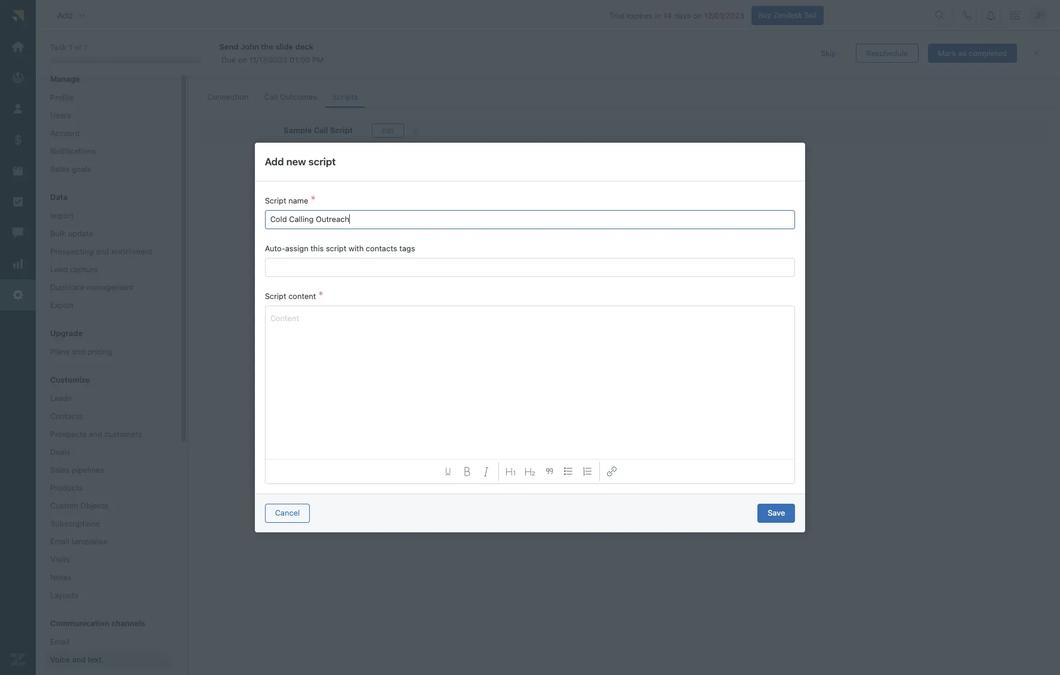 Task type: describe. For each thing, give the bounding box(es) containing it.
on inside send john the slide deck due on 11/17/2023 01:00 pm
[[238, 55, 247, 64]]

mark
[[939, 48, 957, 58]]

account
[[50, 128, 80, 138]]

heading1 image
[[507, 467, 516, 477]]

prospecting and enrichment link
[[45, 244, 170, 259]]

send john the slide deck due on 11/17/2023 01:00 pm
[[219, 42, 324, 64]]

sales pipelines link
[[45, 462, 170, 478]]

edit
[[382, 126, 394, 134]]

export link
[[45, 297, 170, 313]]

custom objects link
[[45, 498, 170, 514]]

sell
[[805, 11, 817, 19]]

send john the slide deck link
[[219, 41, 790, 52]]

customers
[[104, 429, 142, 439]]

Script name field
[[270, 211, 790, 229]]

sales goals
[[50, 164, 91, 174]]

content
[[270, 314, 299, 323]]

prospects
[[50, 429, 87, 439]]

about
[[393, 65, 413, 74]]

save
[[768, 508, 786, 518]]

management
[[87, 283, 134, 292]]

skip button
[[811, 44, 847, 63]]

script right this
[[326, 244, 347, 253]]

call outcomes
[[264, 92, 317, 102]]

sales pipelines
[[50, 465, 104, 475]]

quote image
[[545, 467, 554, 477]]

prospecting and enrichment
[[50, 247, 152, 256]]

layouts link
[[45, 588, 170, 603]]

email for email
[[50, 637, 70, 647]]

of
[[75, 43, 82, 52]]

products link
[[45, 480, 170, 496]]

reschedule
[[867, 48, 909, 58]]

contacts
[[50, 412, 83, 421]]

buy zendesk sell button
[[752, 6, 824, 25]]

lead capture
[[50, 265, 98, 274]]

communication
[[50, 619, 109, 628]]

voice for text
[[50, 655, 70, 665]]

days
[[675, 11, 691, 20]]

pricing
[[87, 347, 112, 357]]

script for script content
[[265, 292, 286, 301]]

add for add new script
[[265, 156, 284, 168]]

your
[[216, 65, 232, 74]]

heading2 image
[[526, 467, 535, 477]]

goals
[[72, 164, 91, 174]]

sales for sales goals
[[50, 164, 70, 174]]

notes link
[[45, 570, 170, 586]]

upgrade
[[50, 329, 83, 338]]

voice and text link
[[45, 652, 170, 668]]

and for text
[[72, 655, 86, 665]]

contacts inside voice and text call your leads and contacts directly from sell. learn about
[[271, 65, 302, 74]]

bulk update
[[50, 229, 93, 238]]

learn
[[370, 65, 390, 74]]

add call script
[[378, 148, 429, 157]]

send
[[219, 42, 239, 51]]

auto-assign this script with contacts tags
[[265, 244, 415, 253]]

script for script name
[[265, 196, 286, 205]]

zendesk
[[774, 11, 803, 19]]

channels
[[111, 619, 145, 628]]

add call script button
[[353, 143, 439, 163]]

prospecting
[[50, 247, 94, 256]]

notifications link
[[45, 143, 170, 159]]

email for email templates
[[50, 537, 70, 547]]

email templates
[[50, 537, 107, 547]]

zendesk image
[[10, 652, 26, 668]]

bulk
[[50, 229, 66, 238]]

text
[[264, 45, 290, 61]]

deck
[[295, 42, 314, 51]]

voice and text
[[50, 655, 102, 665]]

email link
[[45, 634, 170, 650]]

script for add call script
[[409, 148, 429, 157]]

templates
[[72, 537, 107, 547]]

edit button
[[372, 123, 405, 138]]

and down 11/17/2023
[[255, 65, 269, 74]]

lead
[[50, 265, 68, 274]]

add new script
[[265, 156, 336, 168]]

asterisk image
[[311, 196, 316, 205]]

email templates link
[[45, 534, 170, 550]]

data
[[50, 192, 68, 202]]

bell image
[[987, 11, 996, 20]]

leads
[[234, 65, 253, 74]]

enrichment
[[111, 247, 152, 256]]

2 1 from the left
[[84, 43, 88, 52]]

notifications
[[50, 146, 96, 156]]

01:00
[[290, 55, 310, 64]]

save button
[[758, 504, 796, 523]]



Task type: vqa. For each thing, say whether or not it's contained in the screenshot.
'deck'
yes



Task type: locate. For each thing, give the bounding box(es) containing it.
cancel image
[[1032, 48, 1042, 58]]

custom objects
[[50, 501, 108, 511]]

and for pricing
[[72, 347, 85, 357]]

2 horizontal spatial add
[[378, 148, 392, 157]]

export
[[50, 300, 74, 310]]

duplicate management link
[[45, 280, 170, 295]]

task
[[50, 43, 67, 52]]

add for add
[[57, 10, 73, 20]]

plans and pricing
[[50, 347, 112, 357]]

products
[[50, 483, 83, 493]]

buy zendesk sell
[[759, 11, 817, 19]]

and left text at left
[[72, 655, 86, 665]]

call left your
[[200, 65, 214, 74]]

2 vertical spatial script
[[265, 292, 286, 301]]

1 vertical spatial contacts
[[366, 244, 398, 253]]

voice inside voice and text link
[[50, 655, 70, 665]]

1 horizontal spatial voice
[[200, 45, 235, 61]]

script for add new script
[[309, 156, 336, 168]]

call
[[200, 65, 214, 74], [264, 92, 278, 102], [314, 125, 328, 135]]

1 right of
[[84, 43, 88, 52]]

lead capture link
[[45, 262, 170, 277]]

this
[[311, 244, 324, 253]]

call inside voice and text call your leads and contacts directly from sell. learn about
[[200, 65, 214, 74]]

directly
[[305, 65, 332, 74]]

cancel
[[275, 508, 300, 518]]

mark as completed button
[[929, 44, 1018, 63]]

call right sample
[[314, 125, 328, 135]]

2 email from the top
[[50, 637, 70, 647]]

voice and text call your leads and contacts directly from sell. learn about
[[200, 45, 416, 74]]

sales down deals
[[50, 465, 70, 475]]

zendesk products image
[[1011, 11, 1020, 19]]

chevron down image
[[78, 11, 87, 20]]

0 vertical spatial contacts
[[271, 65, 302, 74]]

0 horizontal spatial call
[[200, 65, 214, 74]]

contacts down 01:00
[[271, 65, 302, 74]]

link image
[[608, 467, 617, 477]]

and for enrichment
[[96, 247, 109, 256]]

call
[[394, 148, 406, 157]]

call left "outcomes"
[[264, 92, 278, 102]]

and for text
[[238, 45, 261, 61]]

add for add call script
[[378, 148, 392, 157]]

sales inside "link"
[[50, 164, 70, 174]]

add left chevron down icon at the top of the page
[[57, 10, 73, 20]]

14
[[664, 11, 672, 20]]

cancel button
[[265, 504, 310, 523]]

italic image
[[482, 467, 492, 477]]

script left name
[[265, 196, 286, 205]]

import
[[50, 211, 74, 220]]

from
[[334, 65, 351, 74]]

1 email from the top
[[50, 537, 70, 547]]

jp
[[1034, 10, 1044, 20]]

voice inside voice and text call your leads and contacts directly from sell. learn about
[[200, 45, 235, 61]]

sales for sales pipelines
[[50, 465, 70, 475]]

0 vertical spatial call
[[200, 65, 214, 74]]

trial expires in 14 days on 12/01/2023
[[610, 11, 745, 20]]

0 vertical spatial on
[[694, 11, 703, 20]]

script inside button
[[409, 148, 429, 157]]

and down bulk update link
[[96, 247, 109, 256]]

1 horizontal spatial contacts
[[366, 244, 398, 253]]

None field
[[68, 45, 162, 56], [268, 259, 793, 277], [68, 45, 162, 56], [268, 259, 793, 277]]

1 vertical spatial script
[[265, 196, 286, 205]]

0 vertical spatial sales
[[50, 164, 70, 174]]

add left call
[[378, 148, 392, 157]]

script down scripts link at the left
[[330, 125, 353, 135]]

script name
[[265, 196, 308, 205]]

auto-
[[265, 244, 285, 253]]

duplicate management
[[50, 283, 134, 292]]

as
[[959, 48, 967, 58]]

calls image
[[963, 11, 972, 20]]

manage
[[50, 74, 80, 84]]

1 vertical spatial call
[[264, 92, 278, 102]]

sample
[[284, 125, 312, 135]]

0 vertical spatial voice
[[200, 45, 235, 61]]

visits link
[[45, 552, 170, 568]]

1 vertical spatial email
[[50, 637, 70, 647]]

1 1 from the left
[[69, 43, 72, 52]]

add image
[[363, 148, 373, 158]]

search image
[[936, 11, 946, 20]]

objects
[[80, 501, 108, 511]]

prospects and customers link
[[45, 427, 170, 442]]

and for customers
[[89, 429, 102, 439]]

capture
[[70, 265, 98, 274]]

11/17/2023
[[249, 55, 288, 64]]

sales
[[50, 164, 70, 174], [50, 465, 70, 475]]

voice left text at left
[[50, 655, 70, 665]]

completed
[[969, 48, 1008, 58]]

0 horizontal spatial 1
[[69, 43, 72, 52]]

update
[[68, 229, 93, 238]]

subscriptions link
[[45, 516, 170, 532]]

1 horizontal spatial on
[[694, 11, 703, 20]]

visits
[[50, 555, 70, 564]]

custom
[[50, 501, 78, 511]]

script
[[409, 148, 429, 157], [309, 156, 336, 168], [326, 244, 347, 253]]

0 horizontal spatial on
[[238, 55, 247, 64]]

plans and pricing link
[[45, 344, 170, 360]]

profile link
[[45, 90, 170, 105]]

buy
[[759, 11, 772, 19]]

add inside button
[[57, 10, 73, 20]]

1 horizontal spatial 1
[[84, 43, 88, 52]]

on
[[694, 11, 703, 20], [238, 55, 247, 64]]

contacts
[[271, 65, 302, 74], [366, 244, 398, 253]]

communication channels
[[50, 619, 145, 628]]

assign
[[285, 244, 309, 253]]

voice up your
[[200, 45, 235, 61]]

connection
[[207, 92, 249, 102]]

sales left 'goals'
[[50, 164, 70, 174]]

bullet list image
[[564, 467, 573, 477]]

script right call
[[409, 148, 429, 157]]

text
[[88, 655, 102, 665]]

script
[[330, 125, 353, 135], [265, 196, 286, 205], [265, 292, 286, 301]]

0 horizontal spatial voice
[[50, 655, 70, 665]]

1
[[69, 43, 72, 52], [84, 43, 88, 52]]

asterisk image
[[319, 292, 323, 301]]

2 vertical spatial call
[[314, 125, 328, 135]]

script up content
[[265, 292, 286, 301]]

0 horizontal spatial add
[[57, 10, 73, 20]]

contacts right "with"
[[366, 244, 398, 253]]

1 sales from the top
[[50, 164, 70, 174]]

on up leads
[[238, 55, 247, 64]]

1 vertical spatial sales
[[50, 465, 70, 475]]

reschedule button
[[857, 44, 919, 63]]

customize
[[50, 375, 90, 385]]

scripts
[[333, 92, 358, 102]]

list number image
[[583, 467, 593, 477]]

sell.
[[353, 65, 368, 74]]

2 sales from the top
[[50, 465, 70, 475]]

deals
[[50, 447, 70, 457]]

1 vertical spatial voice
[[50, 655, 70, 665]]

connection link
[[200, 87, 256, 108]]

sales inside 'link'
[[50, 465, 70, 475]]

and up leads
[[238, 45, 261, 61]]

1 left of
[[69, 43, 72, 52]]

0 vertical spatial script
[[330, 125, 353, 135]]

the
[[261, 42, 274, 51]]

slide
[[276, 42, 293, 51]]

voice for text
[[200, 45, 235, 61]]

script content
[[265, 292, 316, 301]]

sample call script
[[284, 125, 353, 135]]

sales goals link
[[45, 161, 170, 177]]

None text field
[[271, 311, 790, 324]]

2 horizontal spatial call
[[314, 125, 328, 135]]

email up visits
[[50, 537, 70, 547]]

subscriptions
[[50, 519, 100, 529]]

underline image
[[445, 468, 452, 476]]

and right plans
[[72, 347, 85, 357]]

deals link
[[45, 444, 170, 460]]

1 horizontal spatial add
[[265, 156, 284, 168]]

jp button
[[1030, 6, 1049, 25]]

layouts
[[50, 591, 78, 600]]

1 vertical spatial on
[[238, 55, 247, 64]]

email up voice and text
[[50, 637, 70, 647]]

script right new
[[309, 156, 336, 168]]

bulk update link
[[45, 226, 170, 241]]

trash image
[[412, 127, 419, 134]]

contacts link
[[45, 409, 170, 424]]

on right days
[[694, 11, 703, 20]]

and down contacts link
[[89, 429, 102, 439]]

0 horizontal spatial contacts
[[271, 65, 302, 74]]

add left new
[[265, 156, 284, 168]]

users link
[[45, 108, 170, 123]]

john
[[241, 42, 259, 51]]

bold image
[[463, 467, 473, 477]]

notes
[[50, 573, 72, 582]]

0 vertical spatial email
[[50, 537, 70, 547]]

add inside 'add call script' button
[[378, 148, 392, 157]]

expires
[[627, 11, 653, 20]]

1 horizontal spatial call
[[264, 92, 278, 102]]

trial
[[610, 11, 625, 20]]

outcomes
[[280, 92, 317, 102]]



